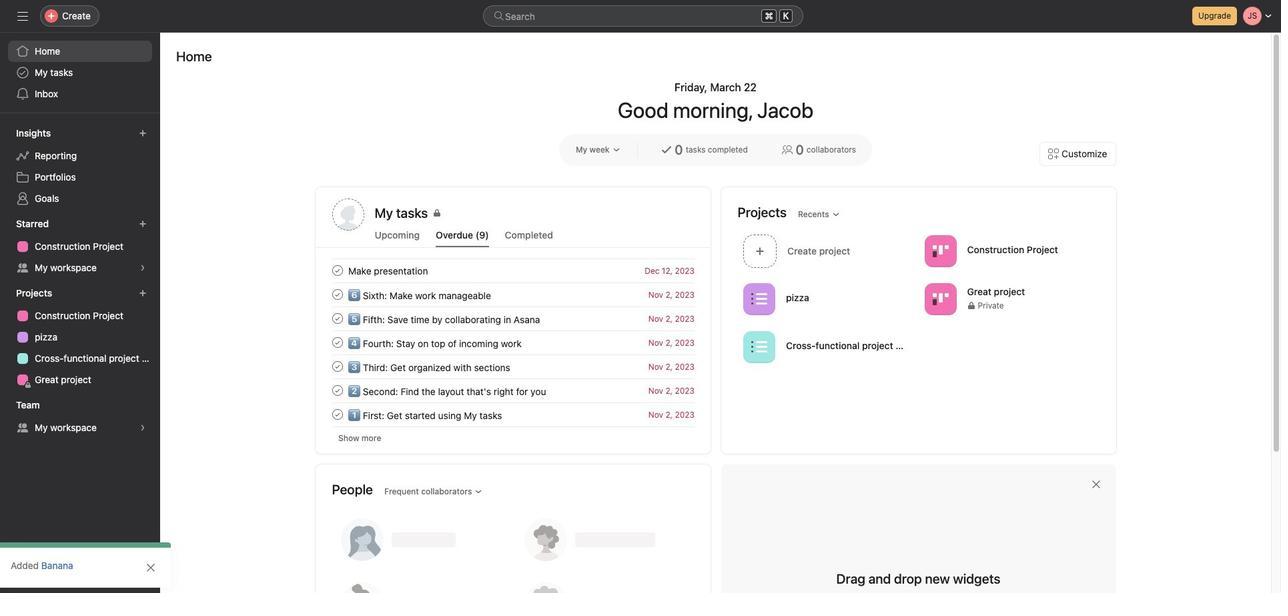 Task type: locate. For each thing, give the bounding box(es) containing it.
projects element
[[0, 282, 160, 394]]

2 vertical spatial mark complete checkbox
[[329, 335, 345, 351]]

see details, my workspace image
[[139, 264, 147, 272], [139, 424, 147, 432]]

dismiss image
[[1091, 480, 1101, 490]]

5 mark complete image from the top
[[329, 383, 345, 399]]

mark complete image for 2nd mark complete option from the bottom of the page
[[329, 383, 345, 399]]

mark complete image
[[329, 311, 345, 327]]

1 mark complete image from the top
[[329, 263, 345, 279]]

board image
[[932, 243, 948, 259], [932, 291, 948, 307]]

mark complete image for fourth mark complete option from the top of the page
[[329, 407, 345, 423]]

3 mark complete checkbox from the top
[[329, 335, 345, 351]]

6 mark complete image from the top
[[329, 407, 345, 423]]

0 vertical spatial see details, my workspace image
[[139, 264, 147, 272]]

0 vertical spatial board image
[[932, 243, 948, 259]]

1 vertical spatial list image
[[751, 339, 767, 355]]

0 vertical spatial list image
[[751, 291, 767, 307]]

Mark complete checkbox
[[329, 263, 345, 279], [329, 287, 345, 303], [329, 335, 345, 351]]

3 mark complete image from the top
[[329, 335, 345, 351]]

see details, my workspace image inside starred element
[[139, 264, 147, 272]]

1 mark complete checkbox from the top
[[329, 263, 345, 279]]

new insights image
[[139, 129, 147, 137]]

1 see details, my workspace image from the top
[[139, 264, 147, 272]]

1 vertical spatial see details, my workspace image
[[139, 424, 147, 432]]

2 board image from the top
[[932, 291, 948, 307]]

2 mark complete image from the top
[[329, 287, 345, 303]]

2 see details, my workspace image from the top
[[139, 424, 147, 432]]

mark complete image
[[329, 263, 345, 279], [329, 287, 345, 303], [329, 335, 345, 351], [329, 359, 345, 375], [329, 383, 345, 399], [329, 407, 345, 423]]

list item
[[738, 231, 919, 272], [316, 259, 710, 283], [316, 283, 710, 307], [316, 307, 710, 331], [316, 331, 710, 355], [316, 355, 710, 379], [316, 379, 710, 403], [316, 403, 710, 427]]

close image
[[145, 563, 156, 574]]

global element
[[0, 33, 160, 113]]

None field
[[483, 5, 803, 27]]

1 vertical spatial mark complete checkbox
[[329, 287, 345, 303]]

Mark complete checkbox
[[329, 311, 345, 327], [329, 359, 345, 375], [329, 383, 345, 399], [329, 407, 345, 423]]

1 vertical spatial board image
[[932, 291, 948, 307]]

2 list image from the top
[[751, 339, 767, 355]]

4 mark complete image from the top
[[329, 359, 345, 375]]

add items to starred image
[[139, 220, 147, 228]]

list image
[[751, 291, 767, 307], [751, 339, 767, 355]]

0 vertical spatial mark complete checkbox
[[329, 263, 345, 279]]



Task type: describe. For each thing, give the bounding box(es) containing it.
2 mark complete checkbox from the top
[[329, 287, 345, 303]]

new project or portfolio image
[[139, 290, 147, 298]]

3 mark complete checkbox from the top
[[329, 383, 345, 399]]

2 mark complete checkbox from the top
[[329, 359, 345, 375]]

4 mark complete checkbox from the top
[[329, 407, 345, 423]]

starred element
[[0, 212, 160, 282]]

see details, my workspace image inside teams element
[[139, 424, 147, 432]]

add profile photo image
[[332, 199, 364, 231]]

mark complete image for 2nd mark complete option
[[329, 359, 345, 375]]

teams element
[[0, 394, 160, 442]]

1 list image from the top
[[751, 291, 767, 307]]

Search tasks, projects, and more text field
[[483, 5, 803, 27]]

mark complete image for 3rd mark complete checkbox from the top of the page
[[329, 335, 345, 351]]

1 board image from the top
[[932, 243, 948, 259]]

mark complete image for first mark complete checkbox from the top of the page
[[329, 263, 345, 279]]

mark complete image for 2nd mark complete checkbox from the bottom of the page
[[329, 287, 345, 303]]

1 mark complete checkbox from the top
[[329, 311, 345, 327]]

insights element
[[0, 121, 160, 212]]

hide sidebar image
[[17, 11, 28, 21]]



Task type: vqa. For each thing, say whether or not it's contained in the screenshot.
More information image
no



